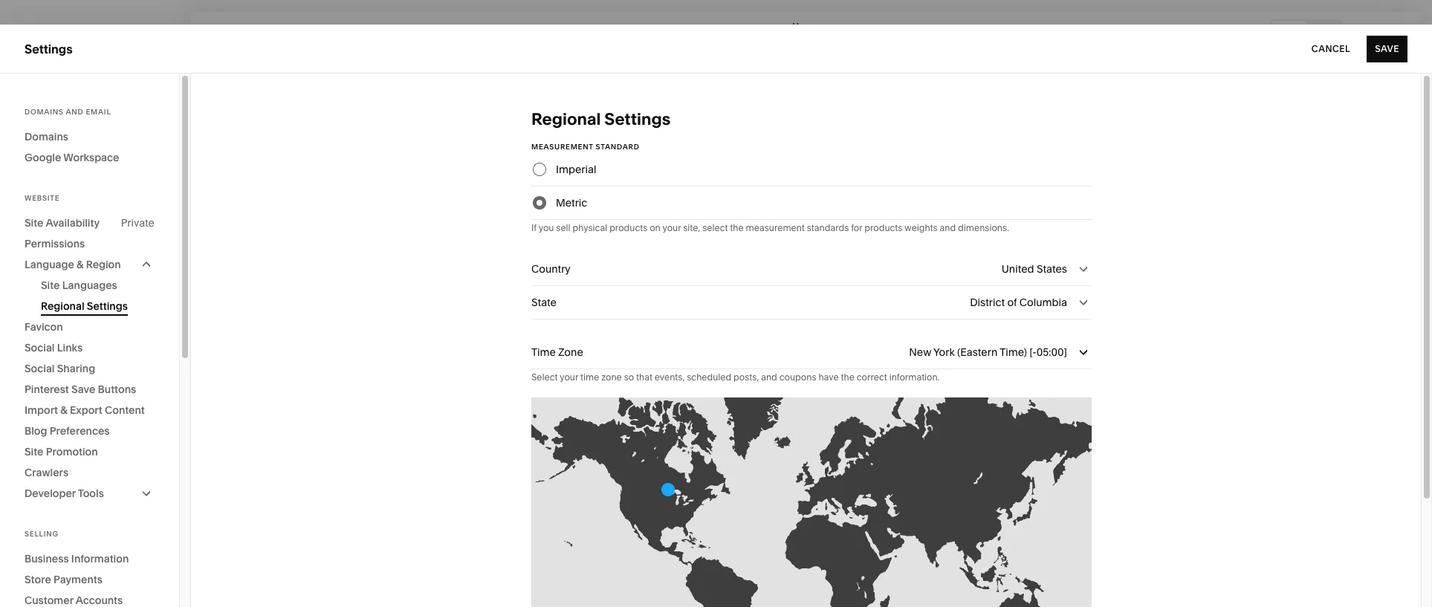 Task type: vqa. For each thing, say whether or not it's contained in the screenshot.
IMPERIAL
yes



Task type: locate. For each thing, give the bounding box(es) containing it.
pinterest save buttons link
[[25, 379, 155, 400]]

selling up the business
[[25, 530, 59, 538]]

store payments link
[[25, 569, 155, 590]]

1 products from the left
[[610, 222, 648, 233]]

1 vertical spatial site
[[41, 279, 60, 292]]

have
[[819, 372, 839, 383]]

website
[[25, 92, 71, 107], [25, 194, 60, 202]]

0 horizontal spatial regional
[[41, 300, 84, 313]]

0 vertical spatial selling
[[25, 119, 63, 134]]

your
[[663, 222, 681, 233], [560, 372, 578, 383]]

workspace
[[63, 151, 119, 164]]

domains inside domains google workspace
[[25, 130, 68, 143]]

site down blog
[[25, 445, 43, 459]]

0 vertical spatial website
[[25, 92, 71, 107]]

time
[[580, 372, 599, 383]]

and right "posts,"
[[761, 372, 777, 383]]

1 vertical spatial social
[[25, 362, 55, 375]]

coupons
[[779, 372, 816, 383]]

subscribe button
[[987, 573, 1057, 600]]

new york (eastern time) [-05:00]
[[909, 346, 1067, 359]]

0 vertical spatial site
[[25, 216, 43, 230]]

1 horizontal spatial &
[[77, 258, 84, 271]]

business information link
[[25, 549, 155, 569]]

marketing
[[25, 146, 82, 161]]

site
[[25, 216, 43, 230], [41, 279, 60, 292], [25, 445, 43, 459]]

0 horizontal spatial regional settings
[[41, 300, 128, 313]]

social up the 'pinterest'
[[25, 362, 55, 375]]

0 horizontal spatial and
[[66, 108, 84, 116]]

regional settings up "measurement standard"
[[531, 109, 671, 129]]

site down the language
[[41, 279, 60, 292]]

1 vertical spatial save
[[71, 383, 95, 396]]

standard
[[596, 143, 640, 151]]

pinterest
[[25, 383, 69, 396]]

1 vertical spatial regional settings
[[41, 300, 128, 313]]

and left email
[[66, 108, 84, 116]]

1 vertical spatial your
[[560, 372, 578, 383]]

& left 'export'
[[60, 404, 67, 417]]

and
[[66, 108, 84, 116], [940, 222, 956, 233], [761, 372, 777, 383]]

crawlers link
[[25, 462, 155, 483]]

for a limited time, take 20% off any new website plan. use code w12ctake20 at checkout. expires 12/8/2023. offer terms.
[[384, 580, 975, 593]]

domains
[[25, 108, 64, 116], [25, 130, 68, 143]]

you
[[539, 222, 554, 233]]

information
[[71, 552, 129, 566]]

for
[[851, 222, 862, 233]]

save inside favicon social links social sharing pinterest save buttons import & export content blog preferences site promotion crawlers
[[71, 383, 95, 396]]

1 horizontal spatial regional settings
[[531, 109, 671, 129]]

domains and email
[[25, 108, 111, 116]]

sell
[[556, 222, 571, 233]]

1 horizontal spatial products
[[865, 222, 903, 233]]

scheduling
[[63, 226, 127, 241]]

1 vertical spatial domains
[[25, 130, 68, 143]]

subscribe
[[995, 581, 1048, 592]]

0 horizontal spatial products
[[610, 222, 648, 233]]

0 horizontal spatial your
[[560, 372, 578, 383]]

language & region link
[[25, 254, 155, 275]]

tarashultz49@gmail.com button
[[22, 513, 165, 542]]

&
[[77, 258, 84, 271], [60, 404, 67, 417]]

(eastern
[[957, 346, 998, 359]]

analytics
[[25, 199, 77, 214]]

selling inside selling link
[[25, 119, 63, 134]]

None field
[[531, 253, 1092, 285], [531, 286, 1092, 319], [531, 336, 1092, 369], [531, 253, 1092, 285], [531, 286, 1092, 319], [531, 336, 1092, 369]]

that
[[636, 372, 652, 383]]

& inside favicon social links social sharing pinterest save buttons import & export content blog preferences site promotion crawlers
[[60, 404, 67, 417]]

settings up domains and email at the top of page
[[25, 41, 73, 56]]

0 horizontal spatial save
[[71, 383, 95, 396]]

site for site languages
[[41, 279, 60, 292]]

your left time
[[560, 372, 578, 383]]

1 horizontal spatial your
[[663, 222, 681, 233]]

1 vertical spatial the
[[841, 372, 855, 383]]

the right select
[[730, 222, 744, 233]]

2 vertical spatial and
[[761, 372, 777, 383]]

select your time zone so that events, scheduled posts, and coupons have the correct information.
[[531, 372, 940, 383]]

asset
[[25, 414, 57, 428]]

languages
[[62, 279, 117, 292]]

expires
[[825, 580, 861, 593]]

05:00]
[[1037, 346, 1067, 359]]

2 domains from the top
[[25, 130, 68, 143]]

1 horizontal spatial regional
[[531, 109, 601, 129]]

1 vertical spatial regional
[[41, 300, 84, 313]]

region
[[86, 258, 121, 271]]

email
[[86, 108, 111, 116]]

2 vertical spatial site
[[25, 445, 43, 459]]

12/8/2023.
[[864, 580, 915, 593]]

products left on
[[610, 222, 648, 233]]

physical
[[573, 222, 607, 233]]

events,
[[655, 372, 685, 383]]

site down analytics
[[25, 216, 43, 230]]

settings down blog
[[25, 440, 71, 455]]

1 vertical spatial website
[[25, 194, 60, 202]]

your right on
[[663, 222, 681, 233]]

& up the site languages
[[77, 258, 84, 271]]

the right have
[[841, 372, 855, 383]]

2 horizontal spatial and
[[940, 222, 956, 233]]

blog preferences link
[[25, 421, 155, 441]]

and right weights
[[940, 222, 956, 233]]

settings link
[[25, 440, 165, 457]]

products right for
[[865, 222, 903, 233]]

cancel button
[[1312, 35, 1351, 62]]

developer tools
[[25, 487, 104, 500]]

site,
[[683, 222, 700, 233]]

time
[[531, 346, 556, 359]]

private
[[121, 216, 155, 230]]

acuity scheduling
[[25, 226, 127, 241]]

social sharing link
[[25, 358, 155, 379]]

0 vertical spatial social
[[25, 341, 55, 355]]

time)
[[1000, 346, 1027, 359]]

selling down domains and email at the top of page
[[25, 119, 63, 134]]

library
[[59, 414, 99, 428]]

1 selling from the top
[[25, 119, 63, 134]]

regional settings down the site languages
[[41, 300, 128, 313]]

crawlers
[[25, 466, 68, 479]]

settings down site languages link
[[87, 300, 128, 313]]

0 horizontal spatial the
[[730, 222, 744, 233]]

selling
[[25, 119, 63, 134], [25, 530, 59, 538]]

regional up measurement in the left of the page
[[531, 109, 601, 129]]

availability
[[46, 216, 100, 230]]

export
[[70, 404, 102, 417]]

standards
[[807, 222, 849, 233]]

checkout.
[[775, 580, 823, 593]]

save
[[1375, 43, 1400, 54], [71, 383, 95, 396]]

save right cancel
[[1375, 43, 1400, 54]]

website link
[[25, 91, 165, 109]]

favicon social links social sharing pinterest save buttons import & export content blog preferences site promotion crawlers
[[25, 320, 145, 479]]

united
[[1002, 262, 1034, 276]]

20%
[[497, 580, 518, 593]]

tab list
[[1272, 20, 1341, 44]]

1 horizontal spatial and
[[761, 372, 777, 383]]

regional
[[531, 109, 601, 129], [41, 300, 84, 313]]

1 horizontal spatial the
[[841, 372, 855, 383]]

0 vertical spatial regional
[[531, 109, 601, 129]]

1 vertical spatial selling
[[25, 530, 59, 538]]

website up domains and email at the top of page
[[25, 92, 71, 107]]

marketing link
[[25, 145, 165, 163]]

1 domains from the top
[[25, 108, 64, 116]]

0 vertical spatial &
[[77, 258, 84, 271]]

0 vertical spatial save
[[1375, 43, 1400, 54]]

social down favicon
[[25, 341, 55, 355]]

asset library link
[[25, 413, 165, 431]]

import & export content link
[[25, 400, 155, 421]]

favicon link
[[25, 317, 155, 337]]

0 vertical spatial and
[[66, 108, 84, 116]]

states
[[1037, 262, 1067, 276]]

0 vertical spatial domains
[[25, 108, 64, 116]]

zone
[[558, 346, 583, 359]]

settings
[[25, 41, 73, 56], [605, 109, 671, 129], [87, 300, 128, 313], [25, 440, 71, 455]]

1 vertical spatial &
[[60, 404, 67, 417]]

regional settings
[[531, 109, 671, 129], [41, 300, 128, 313]]

products
[[610, 222, 648, 233], [865, 222, 903, 233]]

settings up standard
[[605, 109, 671, 129]]

save inside button
[[1375, 43, 1400, 54]]

time zone
[[531, 346, 583, 359]]

preferences
[[50, 424, 110, 438]]

save up 'export'
[[71, 383, 95, 396]]

tools
[[78, 487, 104, 500]]

regional down the site languages
[[41, 300, 84, 313]]

1 horizontal spatial save
[[1375, 43, 1400, 54]]

website up site availability
[[25, 194, 60, 202]]

domains for and
[[25, 108, 64, 116]]

promotion
[[46, 445, 98, 459]]

0 horizontal spatial &
[[60, 404, 67, 417]]



Task type: describe. For each thing, give the bounding box(es) containing it.
york
[[933, 346, 955, 359]]

site languages link
[[41, 275, 155, 296]]

[-
[[1030, 346, 1037, 359]]

time,
[[447, 580, 471, 593]]

plan.
[[619, 580, 643, 593]]

any
[[535, 580, 553, 593]]

1 website from the top
[[25, 92, 71, 107]]

united states
[[1002, 262, 1067, 276]]

& inside dropdown button
[[77, 258, 84, 271]]

district
[[970, 296, 1005, 309]]

website
[[578, 580, 617, 593]]

2 selling from the top
[[25, 530, 59, 538]]

site inside favicon social links social sharing pinterest save buttons import & export content blog preferences site promotion crawlers
[[25, 445, 43, 459]]

site availability
[[25, 216, 100, 230]]

correct
[[857, 372, 887, 383]]

posts,
[[734, 372, 759, 383]]

google workspace link
[[25, 147, 155, 168]]

take
[[474, 580, 494, 593]]

home
[[792, 20, 818, 32]]

terms.
[[945, 580, 975, 593]]

so
[[624, 372, 634, 383]]

0 vertical spatial your
[[663, 222, 681, 233]]

save button
[[1367, 35, 1408, 62]]

offer terms. link
[[918, 580, 975, 594]]

1 vertical spatial and
[[940, 222, 956, 233]]

if you sell physical products on your site, select the measurement standards for products weights and dimensions.
[[531, 222, 1009, 233]]

new
[[555, 580, 576, 593]]

analytics link
[[25, 198, 165, 216]]

if
[[531, 222, 537, 233]]

regional settings link
[[41, 296, 155, 317]]

payments
[[54, 573, 103, 586]]

help
[[25, 467, 51, 482]]

limited
[[411, 580, 444, 593]]

developer tools button
[[25, 483, 155, 504]]

state
[[531, 296, 557, 309]]

asset library
[[25, 414, 99, 428]]

offer
[[918, 580, 942, 593]]

selling link
[[25, 118, 165, 136]]

domains link
[[25, 126, 155, 147]]

measurement
[[746, 222, 805, 233]]

country
[[531, 262, 571, 276]]

0 vertical spatial regional settings
[[531, 109, 671, 129]]

at
[[763, 580, 772, 593]]

domains google workspace
[[25, 130, 119, 164]]

language & region
[[25, 258, 121, 271]]

2 website from the top
[[25, 194, 60, 202]]

new
[[909, 346, 931, 359]]

site for site availability
[[25, 216, 43, 230]]

permissions
[[25, 237, 85, 250]]

acuity
[[25, 226, 60, 241]]

imperial
[[556, 163, 596, 176]]

permissions link
[[25, 233, 155, 254]]

language & region button
[[25, 254, 155, 275]]

1 social from the top
[[25, 341, 55, 355]]

site languages
[[41, 279, 117, 292]]

information.
[[889, 372, 940, 383]]

select
[[702, 222, 728, 233]]

code
[[667, 580, 692, 593]]

google
[[25, 151, 61, 164]]

business information store payments
[[25, 552, 129, 586]]

0 vertical spatial the
[[730, 222, 744, 233]]

import
[[25, 404, 58, 417]]

social links link
[[25, 337, 155, 358]]

store
[[25, 573, 51, 586]]

measurement
[[531, 143, 593, 151]]

links
[[57, 341, 83, 355]]

measurement standard
[[531, 143, 640, 151]]

cancel
[[1312, 43, 1351, 54]]

district of columbia
[[970, 296, 1067, 309]]

domains for google
[[25, 130, 68, 143]]

metric
[[556, 196, 587, 210]]

for
[[384, 580, 400, 593]]

blog
[[25, 424, 47, 438]]

content
[[105, 404, 145, 417]]

2 products from the left
[[865, 222, 903, 233]]

world map image
[[531, 398, 1092, 607]]

2 social from the top
[[25, 362, 55, 375]]

of
[[1007, 296, 1017, 309]]

developer tools link
[[25, 483, 155, 504]]

site promotion link
[[25, 441, 155, 462]]



